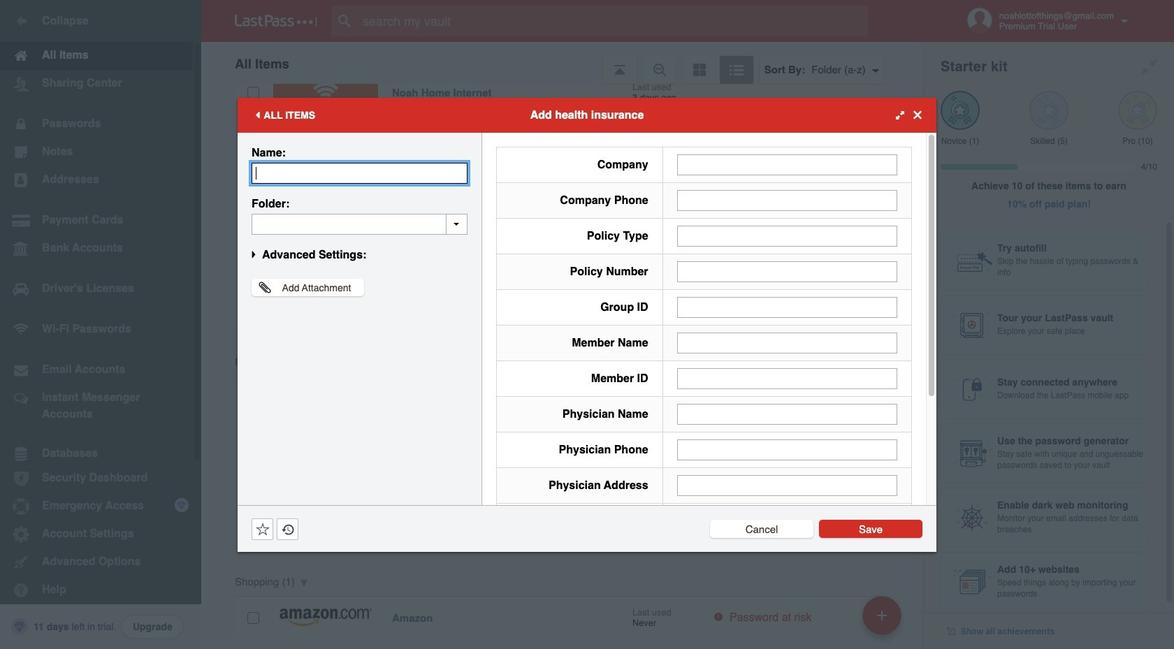 Task type: describe. For each thing, give the bounding box(es) containing it.
Search search field
[[331, 6, 890, 36]]

new item navigation
[[858, 592, 910, 650]]

search my vault text field
[[331, 6, 890, 36]]

vault options navigation
[[201, 42, 924, 84]]



Task type: vqa. For each thing, say whether or not it's contained in the screenshot.
the Vault options navigation
yes



Task type: locate. For each thing, give the bounding box(es) containing it.
None text field
[[677, 190, 898, 211], [677, 225, 898, 246], [677, 439, 898, 460], [677, 475, 898, 496], [677, 190, 898, 211], [677, 225, 898, 246], [677, 439, 898, 460], [677, 475, 898, 496]]

new item image
[[878, 611, 887, 621]]

dialog
[[238, 98, 937, 641]]

lastpass image
[[235, 15, 317, 27]]

main navigation navigation
[[0, 0, 201, 650]]

None text field
[[677, 154, 898, 175], [252, 163, 468, 184], [252, 214, 468, 235], [677, 261, 898, 282], [677, 297, 898, 318], [677, 332, 898, 353], [677, 368, 898, 389], [677, 404, 898, 425], [677, 154, 898, 175], [252, 163, 468, 184], [252, 214, 468, 235], [677, 261, 898, 282], [677, 297, 898, 318], [677, 332, 898, 353], [677, 368, 898, 389], [677, 404, 898, 425]]



